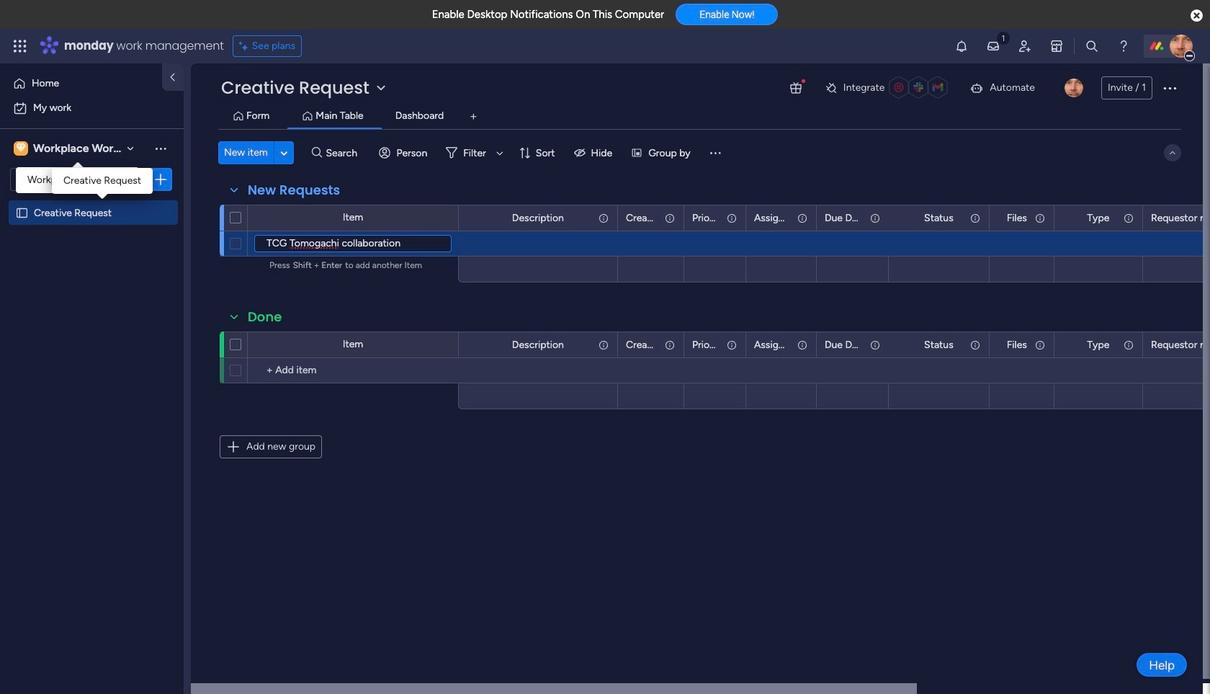 Task type: vqa. For each thing, say whether or not it's contained in the screenshot.
"v2 user feedback" 'icon'
no



Task type: locate. For each thing, give the bounding box(es) containing it.
dapulse close image
[[1191, 9, 1204, 23]]

list box
[[0, 197, 184, 419]]

column information image
[[664, 212, 676, 224], [1123, 212, 1135, 224], [1035, 339, 1046, 351]]

menu image
[[708, 146, 723, 160]]

None field
[[244, 181, 344, 200], [509, 210, 568, 226], [623, 210, 661, 226], [689, 210, 723, 226], [751, 210, 793, 226], [822, 210, 866, 226], [921, 210, 958, 226], [1004, 210, 1031, 226], [1084, 210, 1114, 226], [1148, 210, 1211, 226], [244, 308, 286, 326], [509, 337, 568, 353], [623, 337, 661, 353], [689, 337, 723, 353], [751, 337, 793, 353], [822, 337, 866, 353], [921, 337, 958, 353], [1004, 337, 1031, 353], [1084, 337, 1114, 353], [1148, 337, 1211, 353], [244, 181, 344, 200], [509, 210, 568, 226], [623, 210, 661, 226], [689, 210, 723, 226], [751, 210, 793, 226], [822, 210, 866, 226], [921, 210, 958, 226], [1004, 210, 1031, 226], [1084, 210, 1114, 226], [1148, 210, 1211, 226], [244, 308, 286, 326], [509, 337, 568, 353], [623, 337, 661, 353], [689, 337, 723, 353], [751, 337, 793, 353], [822, 337, 866, 353], [921, 337, 958, 353], [1004, 337, 1031, 353], [1084, 337, 1114, 353], [1148, 337, 1211, 353]]

update feed image
[[987, 39, 1001, 53]]

0 vertical spatial + add item text field
[[254, 235, 452, 252]]

tab
[[462, 105, 485, 128]]

tab list
[[218, 105, 1182, 129]]

see plans image
[[239, 38, 252, 54]]

help image
[[1117, 39, 1131, 53]]

workspace image
[[16, 141, 26, 156]]

public board image
[[15, 205, 29, 219]]

column information image
[[598, 212, 610, 224], [726, 212, 738, 224], [797, 212, 809, 224], [870, 212, 881, 224], [970, 212, 982, 224], [1035, 212, 1046, 224], [598, 339, 610, 351], [664, 339, 676, 351], [726, 339, 738, 351], [797, 339, 809, 351], [870, 339, 881, 351], [970, 339, 982, 351], [1123, 339, 1135, 351]]

0 horizontal spatial james peterson image
[[1065, 79, 1084, 97]]

arrow down image
[[491, 144, 509, 161]]

1 horizontal spatial james peterson image
[[1170, 35, 1193, 58]]

+ Add item text field
[[254, 235, 452, 252], [255, 362, 452, 379]]

collapse image
[[1168, 147, 1179, 159]]

2 vertical spatial option
[[0, 199, 184, 202]]

select product image
[[13, 39, 27, 53]]

invite members image
[[1018, 39, 1033, 53]]

0 vertical spatial james peterson image
[[1170, 35, 1193, 58]]

option
[[9, 72, 154, 95], [9, 97, 175, 120], [0, 199, 184, 202]]

2 horizontal spatial column information image
[[1123, 212, 1135, 224]]

options image
[[154, 172, 168, 187]]

workspace image
[[14, 141, 28, 156]]

v2 search image
[[312, 145, 322, 161]]

james peterson image
[[1170, 35, 1193, 58], [1065, 79, 1084, 97]]

0 horizontal spatial column information image
[[664, 212, 676, 224]]

workspace options image
[[154, 141, 168, 155]]

1 vertical spatial + add item text field
[[255, 362, 452, 379]]



Task type: describe. For each thing, give the bounding box(es) containing it.
1 image
[[997, 30, 1010, 46]]

angle down image
[[281, 147, 288, 158]]

1 vertical spatial james peterson image
[[1065, 79, 1084, 97]]

1 horizontal spatial column information image
[[1035, 339, 1046, 351]]

workspace selection element
[[14, 140, 150, 157]]

1 vertical spatial option
[[9, 97, 175, 120]]

notifications image
[[955, 39, 969, 53]]

Search field
[[322, 143, 366, 163]]

monday marketplace image
[[1050, 39, 1064, 53]]

add view image
[[471, 111, 477, 122]]

0 vertical spatial option
[[9, 72, 154, 95]]

options image
[[1162, 79, 1179, 97]]

Search in workspace field
[[30, 171, 120, 188]]

search everything image
[[1085, 39, 1100, 53]]



